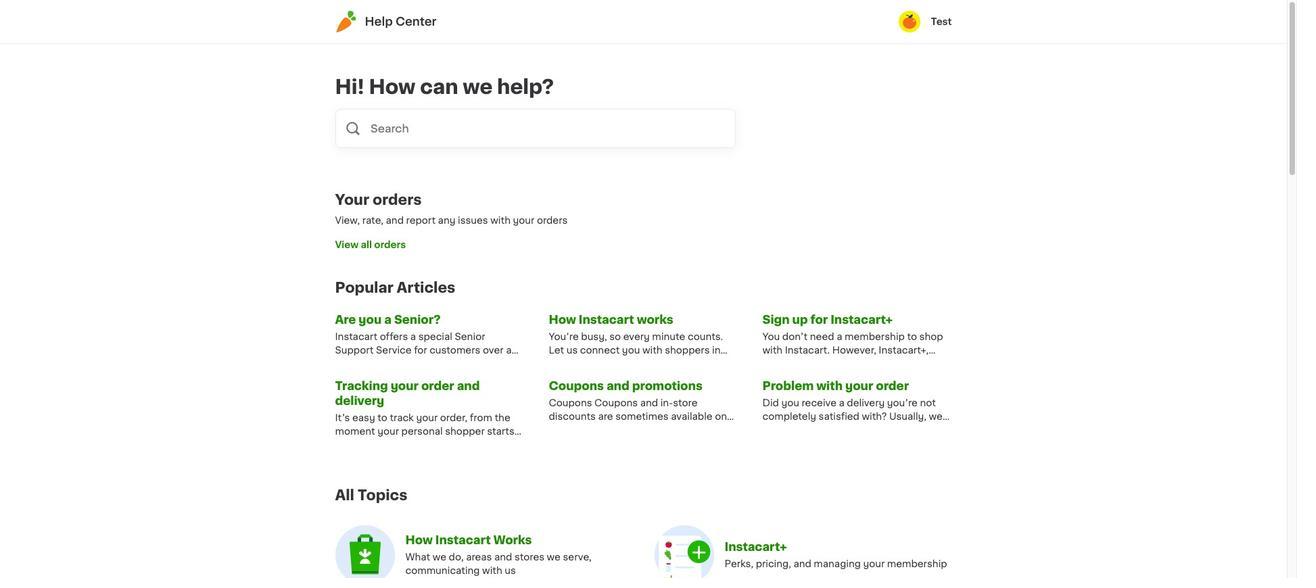 Task type: vqa. For each thing, say whether or not it's contained in the screenshot.
Center
yes



Task type: describe. For each thing, give the bounding box(es) containing it.
can
[[420, 77, 459, 97]]

2 order from the left
[[876, 381, 909, 392]]

stores
[[515, 553, 545, 563]]

topics
[[358, 489, 408, 503]]

1 vertical spatial orders
[[537, 216, 568, 226]]

order inside tracking your order and delivery
[[422, 381, 455, 392]]

sign up for instacart+
[[763, 315, 893, 325]]

test
[[932, 17, 952, 26]]

communicating
[[406, 567, 480, 576]]

do,
[[449, 553, 464, 563]]

promotions
[[633, 381, 703, 392]]

report
[[406, 216, 436, 226]]

your inside instacart+ perks, pricing, and managing your membership
[[864, 560, 885, 569]]

serve,
[[563, 553, 592, 563]]

perks,
[[725, 560, 754, 569]]

works
[[494, 535, 532, 546]]

0 horizontal spatial we
[[433, 553, 447, 563]]

view
[[335, 241, 359, 250]]

help?
[[497, 77, 554, 97]]

view all orders link
[[335, 238, 952, 252]]

problem
[[763, 381, 814, 392]]

view,
[[335, 216, 360, 226]]

your
[[335, 193, 370, 207]]

are
[[335, 315, 356, 325]]

how for how instacart works what we do, areas and stores we serve, communicating with us
[[406, 535, 433, 546]]

us
[[505, 567, 516, 576]]

any
[[438, 216, 456, 226]]

how instacart works what we do, areas and stores we serve, communicating with us
[[406, 535, 592, 576]]

sign
[[763, 315, 790, 325]]

test link
[[899, 11, 952, 32]]

Search search field
[[370, 110, 735, 148]]

coupons and promotions link
[[549, 379, 703, 394]]

view, rate, and report any issues with your orders
[[335, 216, 568, 226]]

hi!
[[335, 77, 365, 97]]

issues
[[458, 216, 488, 226]]

instacart+ link
[[725, 542, 787, 553]]

all
[[361, 241, 372, 250]]

popular articles
[[335, 281, 456, 295]]

how for how instacart works
[[549, 315, 576, 325]]

with inside problem with your order link
[[817, 381, 843, 392]]

0 vertical spatial how
[[369, 77, 416, 97]]

how instacart works link
[[549, 313, 674, 327]]

help center link
[[335, 11, 437, 32]]

sign up for instacart+ link
[[763, 313, 893, 327]]

are you a senior?
[[335, 315, 441, 325]]

areas
[[466, 553, 492, 563]]

tracking your order and delivery link
[[335, 379, 525, 409]]

what
[[406, 553, 431, 563]]

2 horizontal spatial we
[[547, 553, 561, 563]]

for
[[811, 315, 828, 325]]

and inside tracking your order and delivery
[[457, 381, 480, 392]]

all
[[335, 489, 355, 503]]



Task type: locate. For each thing, give the bounding box(es) containing it.
works
[[637, 315, 674, 325]]

help
[[365, 16, 393, 27]]

0 horizontal spatial instacart+
[[725, 542, 787, 553]]

orders
[[373, 193, 422, 207], [537, 216, 568, 226], [374, 241, 406, 250]]

0 horizontal spatial order
[[422, 381, 455, 392]]

2 vertical spatial how
[[406, 535, 433, 546]]

with
[[491, 216, 511, 226], [817, 381, 843, 392], [483, 567, 503, 576]]

rate,
[[363, 216, 384, 226]]

your orders
[[335, 193, 422, 207]]

center
[[396, 16, 437, 27]]

problem with your order link
[[763, 379, 909, 394]]

0 horizontal spatial instacart
[[436, 535, 491, 546]]

instacart inside how instacart works link
[[579, 315, 635, 325]]

1 horizontal spatial order
[[876, 381, 909, 392]]

instacart for works
[[436, 535, 491, 546]]

we up "communicating"
[[433, 553, 447, 563]]

senior?
[[394, 315, 441, 325]]

1 horizontal spatial we
[[463, 77, 493, 97]]

we
[[463, 77, 493, 97], [433, 553, 447, 563], [547, 553, 561, 563]]

instacart+ perks, pricing, and managing your membership
[[725, 542, 948, 569]]

instacart+ inside "link"
[[831, 315, 893, 325]]

1 horizontal spatial instacart
[[579, 315, 635, 325]]

0 vertical spatial with
[[491, 216, 511, 226]]

instacart
[[579, 315, 635, 325], [436, 535, 491, 546]]

a
[[385, 315, 392, 325]]

2 vertical spatial with
[[483, 567, 503, 576]]

delivery
[[335, 396, 385, 407]]

1 order from the left
[[422, 381, 455, 392]]

with right problem
[[817, 381, 843, 392]]

help center
[[365, 16, 437, 27]]

coupons
[[549, 381, 604, 392]]

we right can
[[463, 77, 493, 97]]

view all orders
[[335, 241, 406, 250]]

and inside instacart+ perks, pricing, and managing your membership
[[794, 560, 812, 569]]

your
[[513, 216, 535, 226], [391, 381, 419, 392], [846, 381, 874, 392], [864, 560, 885, 569]]

with left us
[[483, 567, 503, 576]]

instacart for works
[[579, 315, 635, 325]]

1 horizontal spatial instacart+
[[831, 315, 893, 325]]

tracking your order and delivery
[[335, 381, 480, 407]]

pricing,
[[756, 560, 792, 569]]

0 vertical spatial instacart+
[[831, 315, 893, 325]]

2 vertical spatial orders
[[374, 241, 406, 250]]

popular
[[335, 281, 394, 295]]

instacart+ up perks,
[[725, 542, 787, 553]]

instacart inside how instacart works what we do, areas and stores we serve, communicating with us
[[436, 535, 491, 546]]

instacart+ right for
[[831, 315, 893, 325]]

how instacart works
[[549, 315, 674, 325]]

all topics
[[335, 489, 408, 503]]

0 vertical spatial instacart
[[579, 315, 635, 325]]

tracking
[[335, 381, 388, 392]]

1 vertical spatial how
[[549, 315, 576, 325]]

how inside how instacart works what we do, areas and stores we serve, communicating with us
[[406, 535, 433, 546]]

with inside how instacart works what we do, areas and stores we serve, communicating with us
[[483, 567, 503, 576]]

instacart+
[[831, 315, 893, 325], [725, 542, 787, 553]]

instacart image
[[335, 11, 357, 32]]

your inside tracking your order and delivery
[[391, 381, 419, 392]]

you
[[359, 315, 382, 325]]

order
[[422, 381, 455, 392], [876, 381, 909, 392]]

managing
[[814, 560, 861, 569]]

and inside how instacart works what we do, areas and stores we serve, communicating with us
[[495, 553, 513, 563]]

instacart left 'works'
[[579, 315, 635, 325]]

how instacart works link
[[406, 535, 532, 546]]

and
[[386, 216, 404, 226], [457, 381, 480, 392], [607, 381, 630, 392], [495, 553, 513, 563], [794, 560, 812, 569]]

1 vertical spatial instacart
[[436, 535, 491, 546]]

1 vertical spatial instacart+
[[725, 542, 787, 553]]

are you a senior? link
[[335, 313, 441, 327]]

hi! how can we help?
[[335, 77, 554, 97]]

how
[[369, 77, 416, 97], [549, 315, 576, 325], [406, 535, 433, 546]]

instacart+ inside instacart+ perks, pricing, and managing your membership
[[725, 542, 787, 553]]

articles
[[397, 281, 456, 295]]

coupons and promotions
[[549, 381, 703, 392]]

instacart up do,
[[436, 535, 491, 546]]

membership
[[888, 560, 948, 569]]

up
[[793, 315, 808, 325]]

0 vertical spatial orders
[[373, 193, 422, 207]]

with right issues on the left of the page
[[491, 216, 511, 226]]

we left serve, at the bottom of the page
[[547, 553, 561, 563]]

1 vertical spatial with
[[817, 381, 843, 392]]

problem with your order
[[763, 381, 909, 392]]

user avatar image
[[899, 11, 921, 32]]



